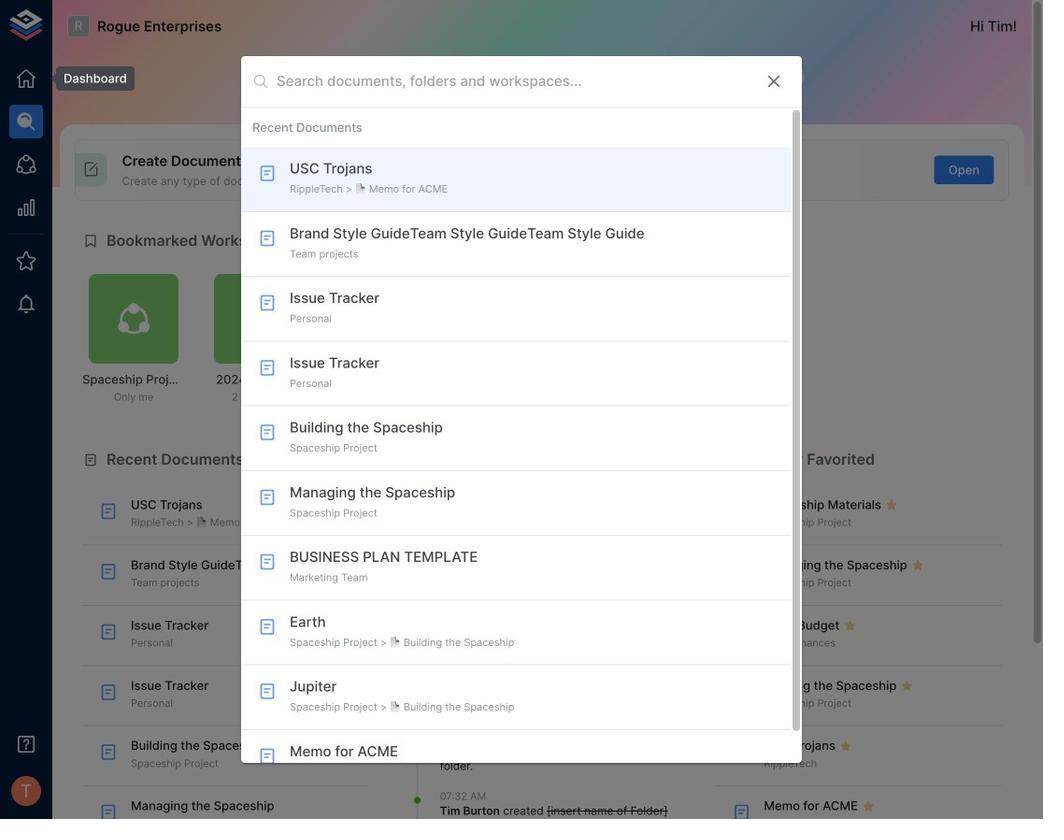 Task type: vqa. For each thing, say whether or not it's contained in the screenshot.
tooltip
yes



Task type: locate. For each thing, give the bounding box(es) containing it.
Search documents, folders and workspaces... text field
[[277, 67, 750, 96]]

tooltip
[[43, 66, 135, 91]]

dialog
[[241, 56, 803, 795]]



